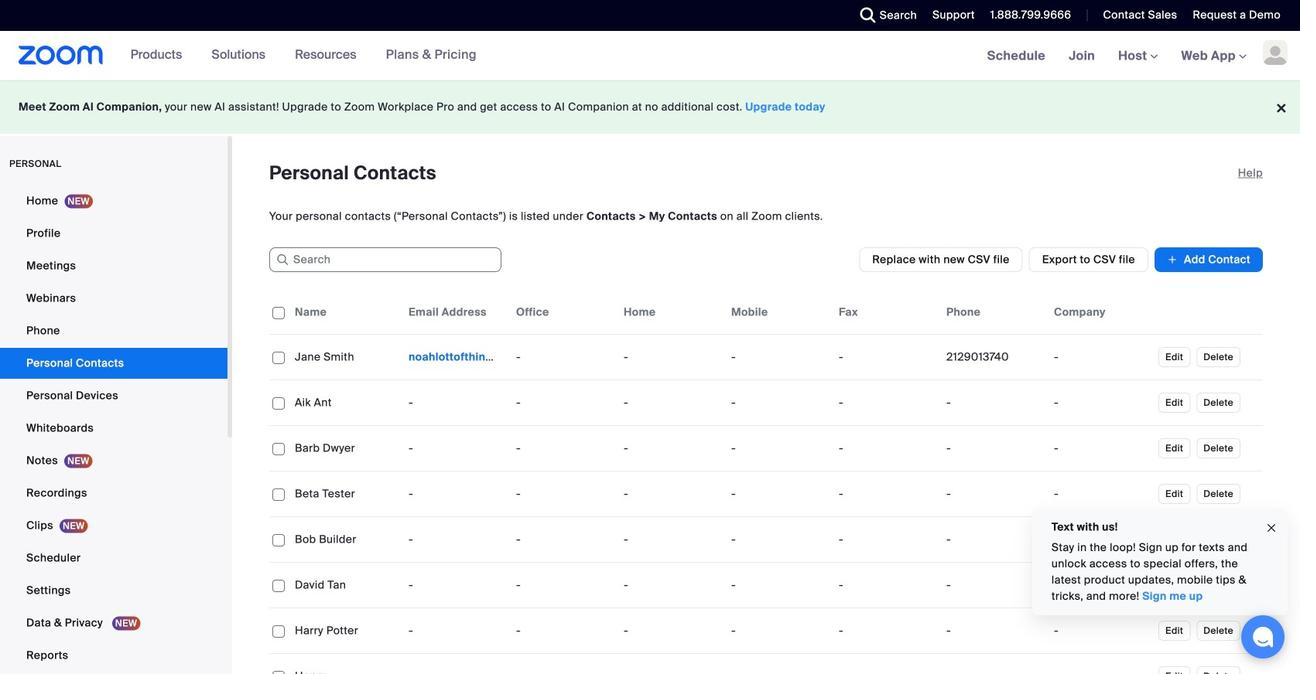 Task type: describe. For each thing, give the bounding box(es) containing it.
personal menu menu
[[0, 186, 228, 673]]

profile picture image
[[1263, 40, 1288, 65]]

add image
[[1167, 252, 1178, 268]]

product information navigation
[[103, 31, 488, 80]]

close image
[[1265, 520, 1278, 538]]



Task type: vqa. For each thing, say whether or not it's contained in the screenshot.
Profile picture
yes



Task type: locate. For each thing, give the bounding box(es) containing it.
open chat image
[[1252, 627, 1274, 649]]

cell
[[402, 342, 510, 373], [940, 342, 1048, 373], [1048, 342, 1156, 373], [940, 388, 1048, 419], [1048, 388, 1156, 419], [940, 433, 1048, 464], [1048, 433, 1156, 464], [940, 479, 1048, 510], [1048, 479, 1156, 510], [940, 525, 1048, 556], [1048, 525, 1156, 556], [940, 570, 1048, 601], [1048, 570, 1156, 601], [940, 616, 1048, 647], [1048, 616, 1156, 647], [402, 655, 510, 675], [510, 655, 618, 675], [618, 655, 725, 675], [725, 655, 833, 675], [833, 655, 940, 675], [940, 655, 1048, 675], [1048, 655, 1156, 675]]

zoom logo image
[[19, 46, 103, 65]]

application
[[269, 291, 1263, 675]]

Search Contacts Input text field
[[269, 248, 502, 272]]

banner
[[0, 31, 1300, 82]]

meetings navigation
[[976, 31, 1300, 82]]

footer
[[0, 80, 1300, 134]]



